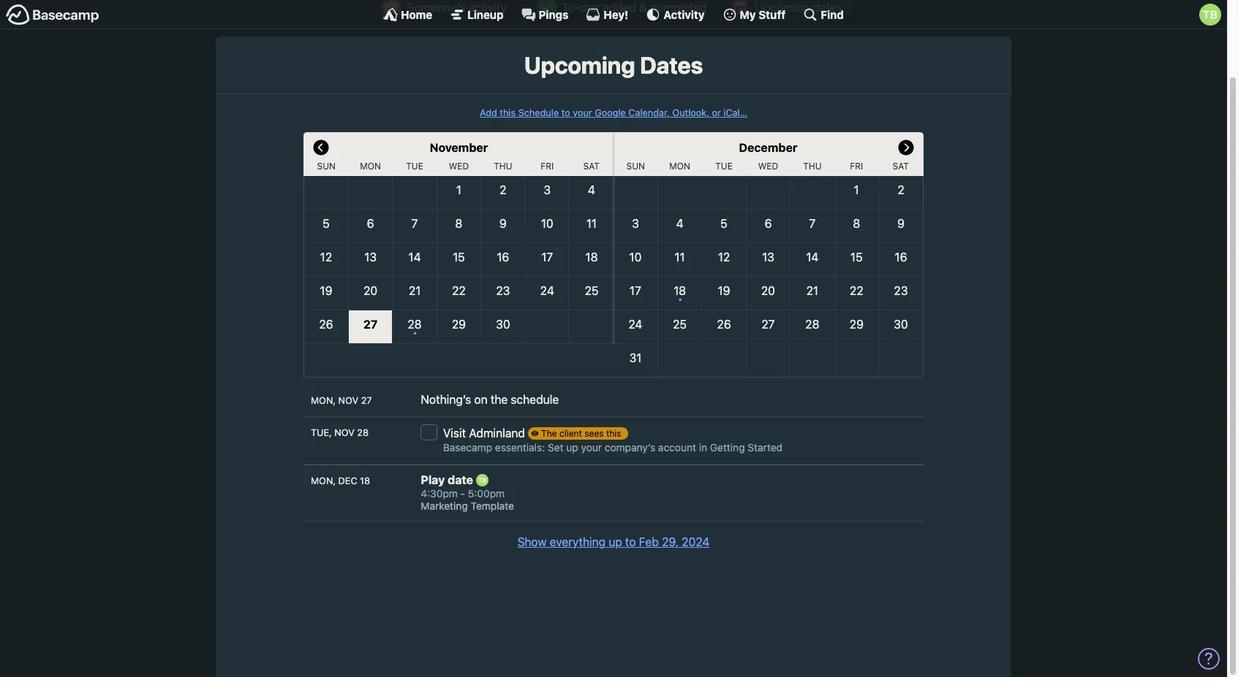 Task type: describe. For each thing, give the bounding box(es) containing it.
someone's activity
[[407, 1, 507, 14]]

visit
[[443, 427, 466, 440]]

mon, dec 18
[[311, 476, 370, 487]]

completed
[[651, 1, 707, 14]]

ical…
[[724, 108, 747, 119]]

find button
[[803, 7, 844, 22]]

calendar,
[[628, 108, 670, 119]]

account
[[658, 441, 696, 454]]

play
[[421, 474, 445, 487]]

wed for december
[[758, 161, 778, 172]]

mon, nov 27
[[311, 395, 372, 406]]

28
[[357, 428, 369, 439]]

4:30pm     -     5:00pm marketing template
[[421, 488, 514, 513]]

&
[[639, 1, 647, 14]]

started
[[748, 441, 783, 454]]

stuff
[[759, 8, 786, 21]]

todo image
[[537, 0, 557, 18]]

visit adminland
[[443, 427, 528, 440]]

set
[[548, 441, 564, 454]]

0 horizontal spatial this
[[500, 108, 516, 119]]

fri for december
[[850, 161, 863, 172]]

tim burton image
[[1199, 4, 1221, 26]]

main element
[[0, 0, 1227, 29]]

pings
[[539, 8, 569, 21]]

activity link
[[646, 7, 705, 22]]

tue for december
[[715, 161, 733, 172]]

mon for december
[[669, 161, 690, 172]]

0 vertical spatial •
[[678, 293, 682, 305]]

hey!
[[604, 8, 628, 21]]

to for schedule
[[561, 108, 570, 119]]

fri for november
[[541, 161, 554, 172]]

the
[[491, 393, 508, 406]]

company's
[[605, 441, 655, 454]]

google
[[595, 108, 626, 119]]

5:00pm
[[468, 488, 505, 500]]

show
[[517, 536, 547, 549]]

upcoming for upcoming dates
[[755, 1, 810, 14]]

schedule image
[[730, 0, 750, 18]]

nov for mon,
[[338, 395, 358, 406]]

sat for december
[[893, 161, 909, 172]]

sun for november
[[317, 161, 336, 172]]

dates
[[640, 51, 703, 79]]

to for up
[[625, 536, 636, 549]]

someone's
[[407, 1, 465, 14]]

activity
[[468, 1, 507, 14]]

basecamp
[[443, 441, 492, 454]]

lineup
[[467, 8, 504, 21]]

my
[[740, 8, 756, 21]]

activity
[[664, 8, 705, 21]]

4:30pm
[[421, 488, 458, 500]]

-
[[461, 488, 465, 500]]

lineup link
[[450, 7, 504, 22]]

tue for november
[[406, 161, 423, 172]]

schedule
[[518, 108, 559, 119]]

switch accounts image
[[6, 4, 99, 26]]

0 horizontal spatial •
[[413, 327, 417, 339]]

my stuff
[[740, 8, 786, 21]]

pings button
[[521, 7, 569, 22]]

my stuff button
[[722, 7, 786, 22]]

18
[[360, 476, 370, 487]]

find
[[821, 8, 844, 21]]

someone's activity link
[[374, 0, 525, 23]]

client
[[559, 428, 582, 439]]

in
[[699, 441, 707, 454]]

your inside the client sees this basecamp essentials: set up your company's account in getting started
[[581, 441, 602, 454]]

27
[[361, 395, 372, 406]]

dec
[[338, 476, 357, 487]]

to-dos added & completed
[[562, 1, 707, 14]]

up inside the client sees this basecamp essentials: set up your company's account in getting started
[[566, 441, 578, 454]]

home
[[401, 8, 432, 21]]

2024
[[682, 536, 710, 549]]

schedule
[[511, 393, 559, 406]]



Task type: locate. For each thing, give the bounding box(es) containing it.
1 horizontal spatial wed
[[758, 161, 778, 172]]

add this schedule to your google calendar, outlook, or ical…
[[480, 108, 747, 119]]

up inside button
[[609, 536, 622, 549]]

this
[[500, 108, 516, 119], [606, 428, 621, 439]]

show        everything      up to        feb 29, 2024 button
[[517, 534, 710, 551]]

play date
[[421, 474, 476, 487]]

sees
[[585, 428, 604, 439]]

mon, for mon, dec 18
[[311, 476, 336, 487]]

tue,
[[311, 428, 332, 439]]

1 horizontal spatial to
[[625, 536, 636, 549]]

your down sees
[[581, 441, 602, 454]]

0 horizontal spatial sat
[[583, 161, 600, 172]]

2 mon from the left
[[669, 161, 690, 172]]

dates
[[813, 1, 842, 14]]

mon
[[360, 161, 381, 172], [669, 161, 690, 172]]

on
[[474, 393, 488, 406]]

1 vertical spatial •
[[413, 327, 417, 339]]

show        everything      up to        feb 29, 2024
[[517, 536, 710, 549]]

wed down december
[[758, 161, 778, 172]]

mon, for mon, nov 27
[[311, 395, 336, 406]]

1 thu from the left
[[494, 161, 512, 172]]

1 sun from the left
[[317, 161, 336, 172]]

1 sat from the left
[[583, 161, 600, 172]]

0 horizontal spatial wed
[[449, 161, 469, 172]]

up
[[566, 441, 578, 454], [609, 536, 622, 549]]

1 tue from the left
[[406, 161, 423, 172]]

dos
[[580, 1, 600, 14]]

1 horizontal spatial up
[[609, 536, 622, 549]]

1 horizontal spatial fri
[[850, 161, 863, 172]]

nov
[[338, 395, 358, 406], [334, 428, 355, 439]]

add this schedule to your google calendar, outlook, or ical… link
[[480, 108, 747, 119]]

to-dos added & completed link
[[529, 0, 718, 23]]

2 sun from the left
[[626, 161, 645, 172]]

nothing's
[[421, 393, 471, 406]]

1 vertical spatial this
[[606, 428, 621, 439]]

0 horizontal spatial upcoming
[[524, 51, 635, 79]]

wed for november
[[449, 161, 469, 172]]

thu for november
[[494, 161, 512, 172]]

1 horizontal spatial mon
[[669, 161, 690, 172]]

0 horizontal spatial tue
[[406, 161, 423, 172]]

added
[[603, 1, 636, 14]]

0 vertical spatial nov
[[338, 395, 358, 406]]

1 wed from the left
[[449, 161, 469, 172]]

mon, up tue,
[[311, 395, 336, 406]]

1 vertical spatial up
[[609, 536, 622, 549]]

template
[[471, 500, 514, 513]]

sat for november
[[583, 161, 600, 172]]

nov left the 28
[[334, 428, 355, 439]]

2 sat from the left
[[893, 161, 909, 172]]

1 vertical spatial nov
[[334, 428, 355, 439]]

0 vertical spatial this
[[500, 108, 516, 119]]

person report image
[[381, 0, 402, 18]]

mon for november
[[360, 161, 381, 172]]

1 vertical spatial to
[[625, 536, 636, 549]]

tim burton image
[[476, 475, 488, 487]]

thu for december
[[803, 161, 822, 172]]

0 horizontal spatial fri
[[541, 161, 554, 172]]

outlook,
[[672, 108, 709, 119]]

the
[[541, 428, 557, 439]]

up left feb
[[609, 536, 622, 549]]

to right schedule
[[561, 108, 570, 119]]

1 horizontal spatial this
[[606, 428, 621, 439]]

nov left 27
[[338, 395, 358, 406]]

1 horizontal spatial tue
[[715, 161, 733, 172]]

1 horizontal spatial sat
[[893, 161, 909, 172]]

1 vertical spatial mon,
[[311, 476, 336, 487]]

mon, left dec
[[311, 476, 336, 487]]

0 horizontal spatial to
[[561, 108, 570, 119]]

mon,
[[311, 395, 336, 406], [311, 476, 336, 487]]

everything
[[550, 536, 606, 549]]

0 vertical spatial your
[[573, 108, 592, 119]]

1 horizontal spatial sun
[[626, 161, 645, 172]]

tue
[[406, 161, 423, 172], [715, 161, 733, 172]]

this right sees
[[606, 428, 621, 439]]

hey! button
[[586, 7, 628, 22]]

getting
[[710, 441, 745, 454]]

to-
[[562, 1, 580, 14]]

nov for tue,
[[334, 428, 355, 439]]

sat
[[583, 161, 600, 172], [893, 161, 909, 172]]

nothing's on the schedule
[[421, 393, 559, 406]]

to left feb
[[625, 536, 636, 549]]

sun
[[317, 161, 336, 172], [626, 161, 645, 172]]

december
[[739, 141, 798, 154]]

0 vertical spatial up
[[566, 441, 578, 454]]

0 vertical spatial upcoming
[[755, 1, 810, 14]]

2 wed from the left
[[758, 161, 778, 172]]

1 vertical spatial upcoming
[[524, 51, 635, 79]]

wed
[[449, 161, 469, 172], [758, 161, 778, 172]]

add
[[480, 108, 497, 119]]

upcoming dates
[[524, 51, 703, 79]]

0 horizontal spatial mon
[[360, 161, 381, 172]]

this right add
[[500, 108, 516, 119]]

29,
[[662, 536, 679, 549]]

2 tue from the left
[[715, 161, 733, 172]]

2 thu from the left
[[803, 161, 822, 172]]

1 horizontal spatial upcoming
[[755, 1, 810, 14]]

home link
[[383, 7, 432, 22]]

thu
[[494, 161, 512, 172], [803, 161, 822, 172]]

2 mon, from the top
[[311, 476, 336, 487]]

date
[[448, 474, 473, 487]]

upcoming for upcoming dates
[[524, 51, 635, 79]]

1 horizontal spatial thu
[[803, 161, 822, 172]]

the client sees this basecamp essentials: set up your company's account in getting started
[[443, 428, 783, 454]]

upcoming dates
[[755, 1, 842, 14]]

tue, nov 28
[[311, 428, 369, 439]]

up down the client
[[566, 441, 578, 454]]

or
[[712, 108, 721, 119]]

1 mon, from the top
[[311, 395, 336, 406]]

1 mon from the left
[[360, 161, 381, 172]]

this inside the client sees this basecamp essentials: set up your company's account in getting started
[[606, 428, 621, 439]]

1 horizontal spatial •
[[678, 293, 682, 305]]

0 horizontal spatial thu
[[494, 161, 512, 172]]

your left google
[[573, 108, 592, 119]]

0 horizontal spatial sun
[[317, 161, 336, 172]]

to inside button
[[625, 536, 636, 549]]

fri
[[541, 161, 554, 172], [850, 161, 863, 172]]

upcoming
[[755, 1, 810, 14], [524, 51, 635, 79]]

adminland
[[469, 427, 525, 440]]

sun for december
[[626, 161, 645, 172]]

your
[[573, 108, 592, 119], [581, 441, 602, 454]]

0 horizontal spatial up
[[566, 441, 578, 454]]

wed down the november
[[449, 161, 469, 172]]

0 vertical spatial mon,
[[311, 395, 336, 406]]

1 vertical spatial your
[[581, 441, 602, 454]]

upcoming dates link
[[722, 0, 853, 23]]

0 vertical spatial to
[[561, 108, 570, 119]]

marketing
[[421, 500, 468, 513]]

essentials:
[[495, 441, 545, 454]]

1 fri from the left
[[541, 161, 554, 172]]

november
[[430, 141, 488, 154]]

feb
[[639, 536, 659, 549]]

•
[[678, 293, 682, 305], [413, 327, 417, 339]]

to
[[561, 108, 570, 119], [625, 536, 636, 549]]

2 fri from the left
[[850, 161, 863, 172]]



Task type: vqa. For each thing, say whether or not it's contained in the screenshot.
the rightmost awesome
no



